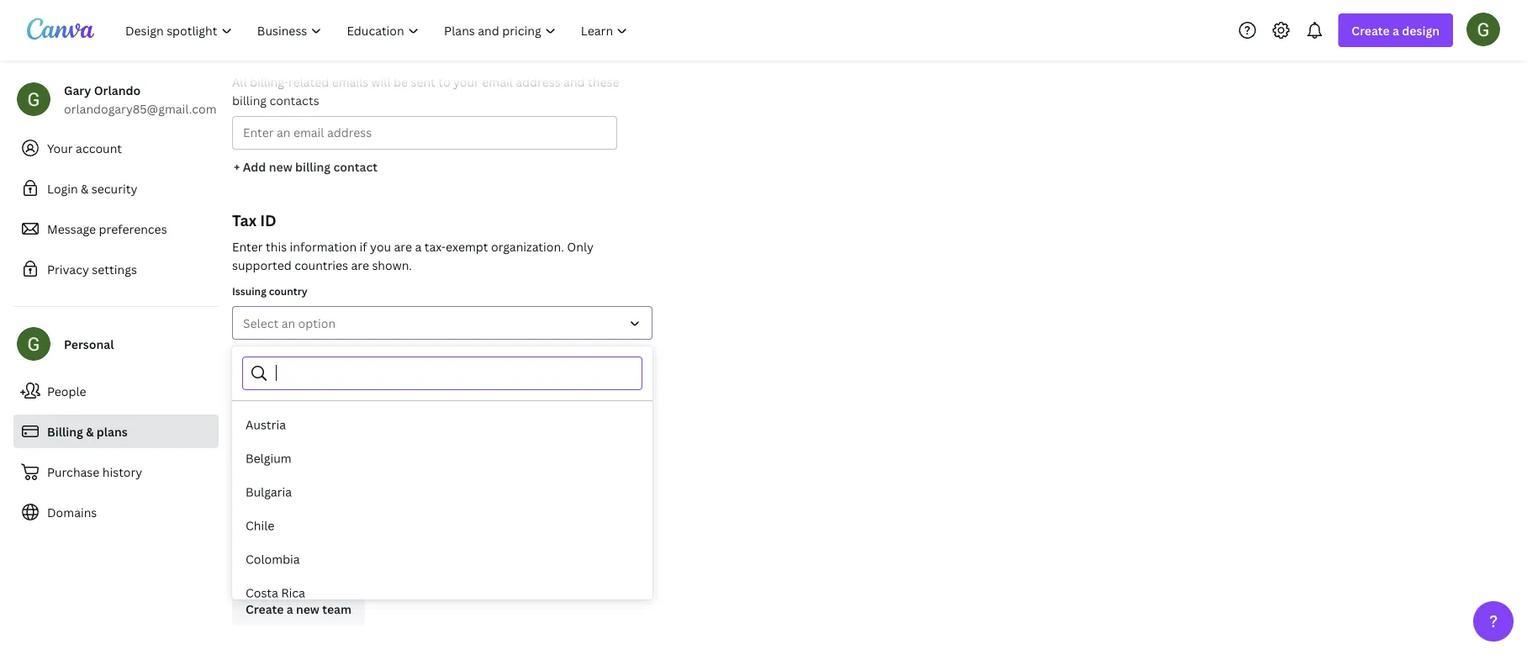 Task type: vqa. For each thing, say whether or not it's contained in the screenshot.
the bottom the for
no



Task type: describe. For each thing, give the bounding box(es) containing it.
your account
[[47, 140, 122, 156]]

to
[[438, 74, 450, 90]]

tax for tax id enter this information if you are a tax-exempt organization. only supported countries are shown.
[[232, 210, 257, 230]]

create a design
[[1352, 22, 1440, 38]]

a for create a design
[[1393, 22, 1400, 38]]

purchase history
[[47, 464, 142, 480]]

and
[[564, 74, 585, 90]]

billing inside button
[[295, 159, 331, 175]]

legal company name
[[232, 349, 336, 363]]

domains link
[[13, 495, 219, 529]]

create a new team button
[[232, 592, 365, 626]]

costa rica button
[[232, 576, 653, 610]]

id for tax id enter this information if you are a tax-exempt organization. only supported countries are shown.
[[260, 210, 277, 230]]

1 vertical spatial will
[[251, 485, 265, 497]]

enter
[[232, 238, 263, 254]]

history
[[102, 464, 142, 480]]

appear
[[267, 485, 296, 497]]

+ add new billing contact button
[[232, 150, 379, 183]]

privacy settings
[[47, 261, 137, 277]]

design
[[1402, 22, 1440, 38]]

shown.
[[372, 257, 412, 273]]

address
[[516, 74, 561, 90]]

sent
[[411, 74, 436, 90]]

gary orlando image
[[1467, 12, 1501, 46]]

colombia option
[[232, 543, 653, 576]]

0 vertical spatial are
[[394, 238, 412, 254]]

settings
[[92, 261, 137, 277]]

all
[[232, 74, 247, 90]]

& for billing
[[86, 424, 94, 439]]

austria
[[246, 417, 286, 433]]

+ add new billing contact
[[234, 159, 378, 175]]

+
[[234, 159, 240, 175]]

privacy
[[47, 261, 89, 277]]

you
[[370, 238, 391, 254]]

email
[[482, 74, 513, 90]]

this for this is the name registered under your tax id.
[[232, 406, 249, 418]]

message preferences
[[47, 221, 167, 237]]

top level navigation element
[[114, 13, 642, 47]]

bulgaria button
[[232, 475, 653, 509]]

this is the name registered under your tax id.
[[232, 406, 416, 418]]

new for team
[[296, 601, 320, 617]]

austria option
[[232, 408, 653, 442]]

orlando
[[94, 82, 141, 98]]

create for create a new team
[[246, 601, 284, 617]]

exempt
[[446, 238, 488, 254]]

login & security
[[47, 180, 137, 196]]

a inside tax id enter this information if you are a tax-exempt organization. only supported countries are shown.
[[415, 238, 422, 254]]

under
[[344, 406, 368, 418]]

related
[[289, 74, 329, 90]]

this will appear on your invoice.
[[232, 485, 363, 497]]

country
[[269, 284, 308, 298]]

orlandogary85@gmail.com
[[64, 101, 217, 116]]

organization.
[[491, 238, 564, 254]]

billing & plans link
[[13, 415, 219, 448]]

login & security link
[[13, 172, 219, 205]]

chile option
[[232, 509, 653, 543]]

is
[[251, 406, 258, 418]]

tax id enter this information if you are a tax-exempt organization. only supported countries are shown.
[[232, 210, 594, 273]]

message preferences link
[[13, 212, 219, 246]]

people
[[47, 383, 86, 399]]

this for this will appear on your invoice.
[[232, 485, 249, 497]]

will inside all billing-related emails will be sent to your email address and these billing contacts
[[371, 74, 391, 90]]

the
[[260, 406, 273, 418]]

registered
[[300, 406, 342, 418]]

countries
[[295, 257, 348, 273]]

Enter an email address text field
[[243, 117, 607, 149]]

emails
[[332, 74, 369, 90]]

Enter your tax ID text field
[[243, 452, 642, 484]]

chile button
[[232, 509, 653, 543]]

add
[[243, 159, 266, 175]]

people link
[[13, 374, 219, 408]]

information
[[290, 238, 357, 254]]

tax-
[[424, 238, 446, 254]]

issuing
[[232, 284, 266, 298]]

this
[[266, 238, 287, 254]]

on
[[298, 485, 308, 497]]

create a design button
[[1339, 13, 1453, 47]]

chile
[[246, 518, 275, 534]]

your account link
[[13, 131, 219, 165]]



Task type: locate. For each thing, give the bounding box(es) containing it.
0 vertical spatial billing
[[232, 92, 267, 108]]

a inside dropdown button
[[1393, 22, 1400, 38]]

1 vertical spatial your
[[370, 406, 389, 418]]

plans
[[97, 424, 128, 439]]

id.
[[405, 406, 416, 418]]

message
[[47, 221, 96, 237]]

login
[[47, 180, 78, 196]]

id inside tax id enter this information if you are a tax-exempt organization. only supported countries are shown.
[[260, 210, 277, 230]]

a left design
[[1393, 22, 1400, 38]]

create a new team
[[246, 601, 352, 617]]

1 horizontal spatial will
[[371, 74, 391, 90]]

are down 'if'
[[351, 257, 369, 273]]

1 vertical spatial name
[[275, 406, 298, 418]]

your right on
[[310, 485, 329, 497]]

0 horizontal spatial your
[[310, 485, 329, 497]]

1 vertical spatial tax
[[232, 428, 248, 442]]

id up this
[[260, 210, 277, 230]]

costa
[[246, 585, 278, 601]]

gary
[[64, 82, 91, 98]]

0 vertical spatial this
[[232, 406, 249, 418]]

tax id
[[232, 428, 262, 442]]

gary orlando orlandogary85@gmail.com
[[64, 82, 217, 116]]

Select an option button
[[232, 306, 653, 340]]

0 vertical spatial will
[[371, 74, 391, 90]]

issuing country
[[232, 284, 308, 298]]

create inside dropdown button
[[1352, 22, 1390, 38]]

0 horizontal spatial billing
[[232, 92, 267, 108]]

contact
[[333, 159, 378, 175]]

1 vertical spatial this
[[232, 485, 249, 497]]

name
[[308, 349, 336, 363], [275, 406, 298, 418]]

will left be
[[371, 74, 391, 90]]

2 vertical spatial a
[[287, 601, 293, 617]]

2 horizontal spatial a
[[1393, 22, 1400, 38]]

1 horizontal spatial a
[[415, 238, 422, 254]]

2 this from the top
[[232, 485, 249, 497]]

new right "add"
[[269, 159, 292, 175]]

list box containing austria
[[232, 408, 653, 655]]

new left team
[[296, 601, 320, 617]]

None search field
[[276, 357, 632, 389]]

your left tax
[[370, 406, 389, 418]]

colombia
[[246, 551, 300, 567]]

1 vertical spatial a
[[415, 238, 422, 254]]

billing-
[[250, 74, 289, 90]]

be
[[394, 74, 408, 90]]

2 horizontal spatial your
[[453, 74, 479, 90]]

option
[[298, 315, 336, 331]]

austria button
[[232, 408, 653, 442]]

create for create a design
[[1352, 22, 1390, 38]]

id
[[260, 210, 277, 230], [251, 428, 262, 442]]

1 horizontal spatial are
[[394, 238, 412, 254]]

2 tax from the top
[[232, 428, 248, 442]]

contacts
[[270, 92, 319, 108]]

1 horizontal spatial new
[[296, 601, 320, 617]]

1 horizontal spatial your
[[370, 406, 389, 418]]

all billing-related emails will be sent to your email address and these billing contacts
[[232, 74, 619, 108]]

these
[[588, 74, 619, 90]]

1 this from the top
[[232, 406, 249, 418]]

id for tax id
[[251, 428, 262, 442]]

bulgaria option
[[232, 475, 653, 509]]

& right the login
[[81, 180, 89, 196]]

are up shown.
[[394, 238, 412, 254]]

an
[[282, 315, 295, 331]]

tax up belgium
[[232, 428, 248, 442]]

a inside button
[[287, 601, 293, 617]]

new
[[269, 159, 292, 175], [296, 601, 320, 617]]

create inside button
[[246, 601, 284, 617]]

team
[[322, 601, 352, 617]]

1 vertical spatial &
[[86, 424, 94, 439]]

rica
[[281, 585, 305, 601]]

invoice.
[[331, 485, 363, 497]]

costa rica
[[246, 585, 305, 601]]

1 tax from the top
[[232, 210, 257, 230]]

0 vertical spatial your
[[453, 74, 479, 90]]

1 vertical spatial create
[[246, 601, 284, 617]]

a left tax-
[[415, 238, 422, 254]]

0 horizontal spatial create
[[246, 601, 284, 617]]

colombia button
[[232, 543, 653, 576]]

name down option in the left of the page
[[308, 349, 336, 363]]

costa rica option
[[232, 576, 653, 610]]

list box
[[232, 408, 653, 655]]

1 horizontal spatial billing
[[295, 159, 331, 175]]

0 vertical spatial create
[[1352, 22, 1390, 38]]

preferences
[[99, 221, 167, 237]]

billing inside all billing-related emails will be sent to your email address and these billing contacts
[[232, 92, 267, 108]]

0 horizontal spatial are
[[351, 257, 369, 273]]

tax up enter
[[232, 210, 257, 230]]

belgium button
[[232, 442, 653, 475]]

new for billing
[[269, 159, 292, 175]]

supported
[[232, 257, 292, 273]]

& left plans
[[86, 424, 94, 439]]

this up chile
[[232, 485, 249, 497]]

domains
[[47, 504, 97, 520]]

if
[[360, 238, 367, 254]]

1 horizontal spatial create
[[1352, 22, 1390, 38]]

0 vertical spatial new
[[269, 159, 292, 175]]

billing left "contact"
[[295, 159, 331, 175]]

will left appear at the left bottom of page
[[251, 485, 265, 497]]

0 horizontal spatial new
[[269, 159, 292, 175]]

2 vertical spatial your
[[310, 485, 329, 497]]

bulgaria
[[246, 484, 292, 500]]

will
[[371, 74, 391, 90], [251, 485, 265, 497]]

your right to
[[453, 74, 479, 90]]

belgium option
[[232, 442, 653, 475]]

id down is
[[251, 428, 262, 442]]

1 vertical spatial new
[[296, 601, 320, 617]]

0 vertical spatial &
[[81, 180, 89, 196]]

1 vertical spatial are
[[351, 257, 369, 273]]

a for create a new team
[[287, 601, 293, 617]]

1 vertical spatial billing
[[295, 159, 331, 175]]

purchase
[[47, 464, 100, 480]]

your inside all billing-related emails will be sent to your email address and these billing contacts
[[453, 74, 479, 90]]

Enter your legal company name text field
[[243, 373, 642, 405]]

this left is
[[232, 406, 249, 418]]

tax for tax id
[[232, 428, 248, 442]]

0 horizontal spatial will
[[251, 485, 265, 497]]

account
[[76, 140, 122, 156]]

0 horizontal spatial name
[[275, 406, 298, 418]]

tax inside tax id enter this information if you are a tax-exempt organization. only supported countries are shown.
[[232, 210, 257, 230]]

select an option
[[243, 315, 336, 331]]

billing down all
[[232, 92, 267, 108]]

1 vertical spatial id
[[251, 428, 262, 442]]

your
[[47, 140, 73, 156]]

belgium
[[246, 450, 292, 466]]

0 vertical spatial tax
[[232, 210, 257, 230]]

0 vertical spatial name
[[308, 349, 336, 363]]

&
[[81, 180, 89, 196], [86, 424, 94, 439]]

name right the
[[275, 406, 298, 418]]

select
[[243, 315, 279, 331]]

0 vertical spatial id
[[260, 210, 277, 230]]

legal
[[232, 349, 258, 363]]

billing & plans
[[47, 424, 128, 439]]

1 horizontal spatial name
[[308, 349, 336, 363]]

personal
[[64, 336, 114, 352]]

a right costa
[[287, 601, 293, 617]]

tax
[[391, 406, 403, 418]]

are
[[394, 238, 412, 254], [351, 257, 369, 273]]

only
[[567, 238, 594, 254]]

create
[[1352, 22, 1390, 38], [246, 601, 284, 617]]

company
[[261, 349, 306, 363]]

billing
[[47, 424, 83, 439]]

purchase history link
[[13, 455, 219, 489]]

0 horizontal spatial a
[[287, 601, 293, 617]]

& for login
[[81, 180, 89, 196]]

billing
[[232, 92, 267, 108], [295, 159, 331, 175]]

a
[[1393, 22, 1400, 38], [415, 238, 422, 254], [287, 601, 293, 617]]

privacy settings link
[[13, 252, 219, 286]]

0 vertical spatial a
[[1393, 22, 1400, 38]]



